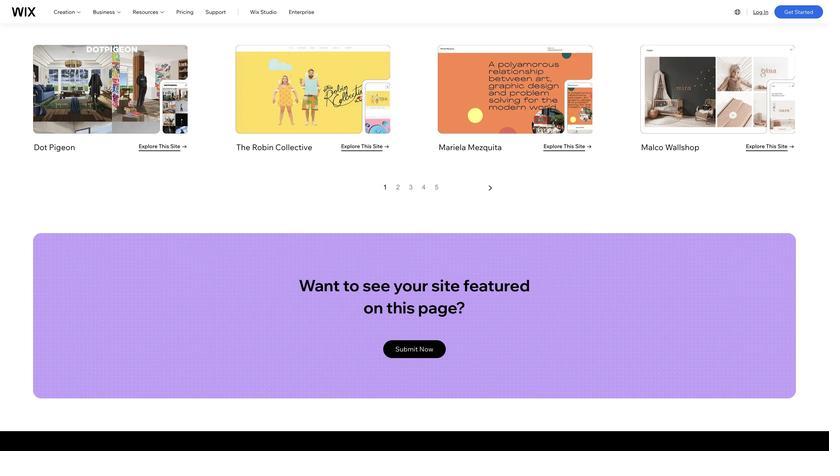 Task type: vqa. For each thing, say whether or not it's contained in the screenshot.
ANYTIME.
no



Task type: describe. For each thing, give the bounding box(es) containing it.
list containing 1
[[331, 178, 499, 196]]

2
[[396, 184, 400, 191]]

explore this site button inside list item
[[746, 2, 794, 15]]

site for malco wallshop
[[778, 143, 788, 150]]

wallshop
[[665, 142, 699, 152]]

collective
[[275, 142, 312, 152]]

duelman
[[275, 4, 308, 14]]

page?
[[418, 298, 465, 318]]

sonja
[[236, 4, 257, 14]]

pricing
[[176, 8, 194, 15]]

malco
[[641, 142, 663, 152]]

mariela mezquita
[[439, 142, 502, 152]]

mezquita
[[468, 142, 502, 152]]

log in link
[[753, 8, 769, 16]]

featured
[[463, 276, 530, 296]]

explore this site for the robin collective
[[341, 143, 383, 150]]

3
[[409, 184, 413, 191]]

site for mariela mezquita
[[575, 143, 585, 150]]

get started
[[784, 8, 813, 15]]

explore this site inside generation she list item
[[139, 5, 180, 11]]

mariela
[[439, 142, 466, 152]]

get
[[784, 8, 794, 15]]

wix
[[250, 8, 259, 15]]

explore this site for malco wallshop
[[746, 143, 788, 150]]

support link
[[205, 8, 226, 16]]

dot pigeon
[[34, 142, 75, 152]]

generation she
[[34, 4, 92, 14]]

started
[[795, 8, 813, 15]]

van
[[259, 4, 273, 14]]

submit now link
[[383, 341, 446, 359]]

see
[[363, 276, 390, 296]]

explore inside generation she list item
[[139, 5, 158, 11]]

this for dot pigeon
[[159, 143, 169, 150]]

creation button
[[54, 8, 81, 16]]

explore this site for mariela mezquita
[[544, 143, 585, 150]]

explore for dot pigeon
[[139, 143, 158, 150]]

she
[[77, 4, 92, 14]]

resources
[[133, 8, 158, 15]]

malco wallshop website. image
[[640, 45, 795, 134]]

enterprise
[[289, 8, 314, 15]]

this for the robin collective
[[361, 143, 372, 150]]

the
[[236, 142, 250, 152]]

this inside generation she list item
[[159, 5, 169, 11]]

get started link
[[774, 5, 823, 18]]

resources button
[[133, 8, 164, 16]]

in
[[764, 8, 769, 15]]

site inside generation she list item
[[170, 5, 180, 11]]

creation
[[54, 8, 75, 15]]

explore for malco wallshop
[[746, 143, 765, 150]]

submit now
[[395, 345, 433, 354]]

explore this site for dot pigeon
[[139, 143, 180, 150]]

the robin collective website. image
[[236, 45, 390, 134]]

explore this site button inside generation she list item
[[139, 2, 187, 15]]

explore this site button for mariela mezquita
[[544, 140, 592, 153]]

generation
[[34, 4, 76, 14]]

enterprise link
[[289, 8, 314, 16]]

explore inside list item
[[746, 5, 765, 11]]



Task type: locate. For each thing, give the bounding box(es) containing it.
explore this site
[[139, 5, 180, 11], [746, 5, 788, 11], [139, 143, 180, 150], [341, 143, 383, 150], [544, 143, 585, 150], [746, 143, 788, 150]]

purple overlay image
[[33, 233, 796, 399]]

want
[[299, 276, 340, 296]]

support
[[205, 8, 226, 15]]

this for mariela mezquita
[[564, 143, 574, 150]]

this inside list item
[[766, 5, 777, 11]]

site inside the robin collective list item
[[373, 143, 383, 150]]

1 vertical spatial list
[[331, 178, 499, 196]]

dot
[[34, 142, 47, 152]]

explore this site inside dot pigeon list item
[[139, 143, 180, 150]]

explore inside dot pigeon list item
[[139, 143, 158, 150]]

explore this site inside the robin collective list item
[[341, 143, 383, 150]]

0 vertical spatial list
[[33, 0, 796, 172]]

mariela mezquita website. image
[[438, 45, 593, 134]]

explore inside mariela mezquita list item
[[544, 143, 562, 150]]

explore this site button inside dot pigeon list item
[[139, 140, 187, 153]]

robin
[[252, 142, 274, 152]]

explore this site button for the robin collective
[[341, 140, 389, 153]]

sonja van duelman list item
[[236, 0, 391, 34]]

pigeon
[[49, 142, 75, 152]]

site
[[170, 5, 180, 11], [778, 5, 788, 11], [170, 143, 180, 150], [373, 143, 383, 150], [575, 143, 585, 150], [778, 143, 788, 150]]

malco wallshop list item
[[640, 45, 796, 172]]

explore this site inside malco wallshop 'list item'
[[746, 143, 788, 150]]

this inside mariela mezquita list item
[[564, 143, 574, 150]]

list containing generation she
[[33, 0, 796, 172]]

site
[[431, 276, 460, 296]]

dot pigeon website image
[[33, 45, 188, 134]]

5 link
[[435, 184, 439, 191]]

site inside dot pigeon list item
[[170, 143, 180, 150]]

sonja van duelman
[[236, 4, 308, 14]]

explore this site list item
[[640, 0, 796, 34]]

your
[[393, 276, 428, 296]]

business
[[93, 8, 115, 15]]

wix studio link
[[250, 8, 277, 16]]

the robin collective list item
[[236, 45, 391, 172]]

log
[[753, 8, 763, 15]]

pricing link
[[176, 8, 194, 16]]

explore for the robin collective
[[341, 143, 360, 150]]

explore inside the robin collective list item
[[341, 143, 360, 150]]

site for dot pigeon
[[170, 143, 180, 150]]

the robin collective
[[236, 142, 312, 152]]

explore this site inside mariela mezquita list item
[[544, 143, 585, 150]]

list item
[[438, 0, 594, 34]]

explore this site button inside mariela mezquita list item
[[544, 140, 592, 153]]

explore
[[139, 5, 158, 11], [746, 5, 765, 11], [139, 143, 158, 150], [341, 143, 360, 150], [544, 143, 562, 150], [746, 143, 765, 150]]

explore inside malco wallshop 'list item'
[[746, 143, 765, 150]]

site inside malco wallshop 'list item'
[[778, 143, 788, 150]]

5
[[435, 184, 439, 191]]

1
[[383, 184, 387, 191]]

3 link
[[409, 184, 413, 191]]

this inside malco wallshop 'list item'
[[766, 143, 777, 150]]

this inside dot pigeon list item
[[159, 143, 169, 150]]

on
[[364, 298, 383, 318]]

now
[[419, 345, 433, 354]]

explore this site button for dot pigeon
[[139, 140, 187, 153]]

this inside the robin collective list item
[[361, 143, 372, 150]]

business button
[[93, 8, 121, 16]]

site inside mariela mezquita list item
[[575, 143, 585, 150]]

site inside list item
[[778, 5, 788, 11]]

4 link
[[422, 184, 426, 191]]

list
[[33, 0, 796, 172], [331, 178, 499, 196]]

wix studio
[[250, 8, 277, 15]]

studio
[[260, 8, 277, 15]]

site for the robin collective
[[373, 143, 383, 150]]

2 link
[[396, 184, 400, 191]]

explore this site button inside the robin collective list item
[[341, 140, 389, 153]]

this
[[386, 298, 415, 318]]

to
[[343, 276, 359, 296]]

1 link
[[383, 184, 387, 191]]

language selector, english selected image
[[734, 8, 742, 16]]

want to see your site featured on this page?
[[299, 276, 530, 318]]

explore this site button inside malco wallshop 'list item'
[[746, 140, 794, 153]]

submit
[[395, 345, 418, 354]]

dot pigeon list item
[[33, 45, 189, 172]]

explore this site button for malco wallshop
[[746, 140, 794, 153]]

mariela mezquita list item
[[438, 45, 594, 172]]

explore for mariela mezquita
[[544, 143, 562, 150]]

explore this site inside list item
[[746, 5, 788, 11]]

generation she list item
[[33, 0, 189, 34]]

4
[[422, 184, 426, 191]]

explore this site button
[[139, 2, 187, 15], [746, 2, 794, 15], [139, 140, 187, 153], [341, 140, 389, 153], [544, 140, 592, 153], [746, 140, 794, 153]]

log in
[[753, 8, 769, 15]]

next image
[[488, 186, 492, 191]]

this
[[159, 5, 169, 11], [766, 5, 777, 11], [159, 143, 169, 150], [361, 143, 372, 150], [564, 143, 574, 150], [766, 143, 777, 150]]

this for malco wallshop
[[766, 143, 777, 150]]

malco wallshop
[[641, 142, 699, 152]]



